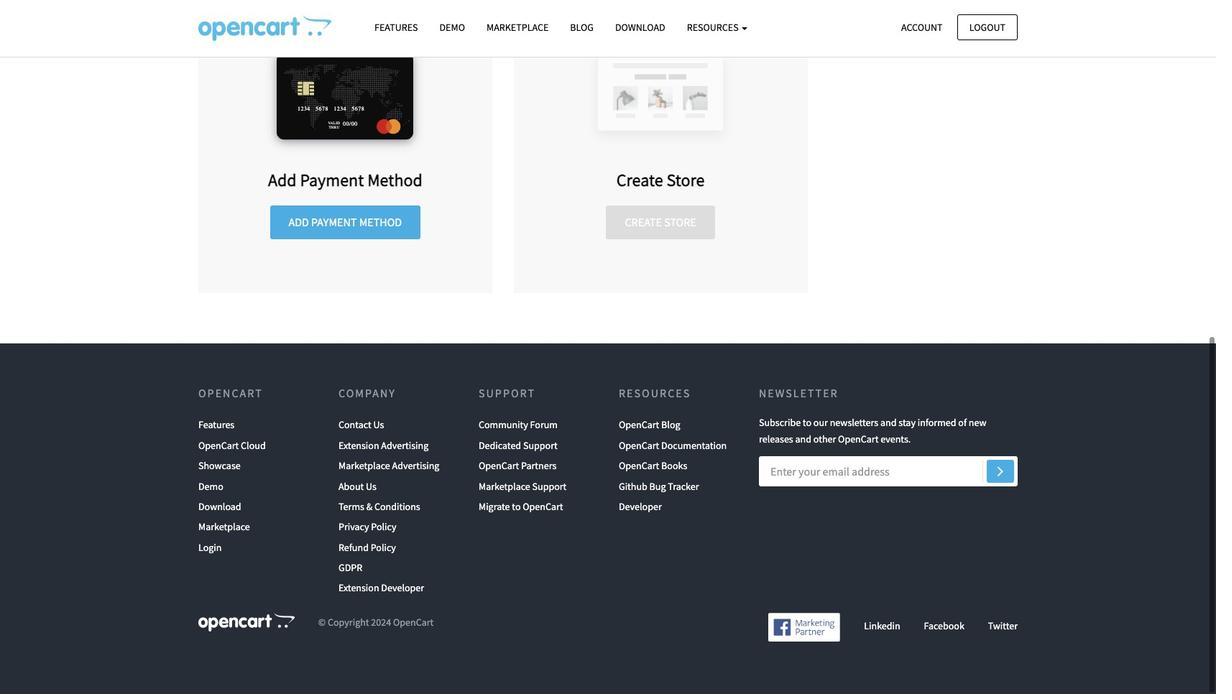 Task type: vqa. For each thing, say whether or not it's contained in the screenshot.
Change password image
no



Task type: describe. For each thing, give the bounding box(es) containing it.
download for blog
[[615, 21, 665, 34]]

opencart books link
[[619, 456, 687, 476]]

terms
[[339, 500, 364, 513]]

books
[[661, 459, 687, 472]]

create store
[[617, 169, 705, 191]]

dedicated support link
[[479, 435, 558, 456]]

gdpr
[[339, 561, 362, 574]]

facebook marketing partner image
[[769, 613, 841, 642]]

developer link
[[619, 497, 662, 517]]

extension for extension developer
[[339, 582, 379, 595]]

migrate to opencart link
[[479, 497, 563, 517]]

opencart inside the subscribe to our newsletters and stay informed of new releases and other opencart events.
[[838, 433, 879, 445]]

Enter your email address text field
[[759, 456, 1018, 486]]

payment
[[300, 169, 364, 191]]

community forum link
[[479, 415, 558, 435]]

0 vertical spatial resources
[[687, 21, 741, 34]]

informed
[[918, 416, 956, 429]]

github bug tracker link
[[619, 476, 699, 497]]

linkedin link
[[864, 620, 900, 633]]

opencart partners
[[479, 459, 557, 472]]

blog inside the opencart blog link
[[661, 419, 680, 432]]

facebook link
[[924, 620, 964, 633]]

facebook
[[924, 620, 964, 633]]

features for opencart cloud
[[198, 419, 234, 432]]

about
[[339, 480, 364, 493]]

opencart blog link
[[619, 415, 680, 435]]

opencart books
[[619, 459, 687, 472]]

terms & conditions
[[339, 500, 420, 513]]

of
[[958, 416, 967, 429]]

privacy
[[339, 521, 369, 534]]

support for marketplace
[[532, 480, 567, 493]]

dedicated support
[[479, 439, 558, 452]]

extension developer link
[[339, 578, 424, 599]]

method
[[359, 215, 402, 229]]

terms & conditions link
[[339, 497, 420, 517]]

extension advertising link
[[339, 435, 429, 456]]

dedicated
[[479, 439, 521, 452]]

2024
[[371, 616, 391, 629]]

about us
[[339, 480, 377, 493]]

download for demo
[[198, 500, 241, 513]]

download link for blog
[[604, 15, 676, 40]]

add payment method
[[268, 169, 422, 191]]

marketplace up about us
[[339, 459, 390, 472]]

marketplace support link
[[479, 476, 567, 497]]

opencart - add cloud store image
[[198, 15, 331, 41]]

newsletters
[[830, 416, 878, 429]]

features link for opencart cloud
[[198, 415, 234, 435]]

opencart documentation
[[619, 439, 727, 452]]

github bug tracker
[[619, 480, 699, 493]]

showcase
[[198, 459, 241, 472]]

account link
[[889, 14, 955, 40]]

add payment method
[[289, 215, 402, 229]]

github
[[619, 480, 647, 493]]

&
[[366, 500, 372, 513]]

opencart cloud
[[198, 439, 266, 452]]

community forum
[[479, 419, 558, 432]]

releases
[[759, 433, 793, 445]]

community
[[479, 419, 528, 432]]

0 vertical spatial demo link
[[429, 15, 476, 40]]

twitter
[[988, 620, 1018, 633]]

0 horizontal spatial developer
[[381, 582, 424, 595]]

blog link
[[559, 15, 604, 40]]

add payment method link
[[270, 205, 421, 239]]

0 horizontal spatial and
[[795, 433, 811, 445]]

subscribe to our newsletters and stay informed of new releases and other opencart events.
[[759, 416, 987, 445]]

1 vertical spatial marketplace link
[[198, 517, 250, 537]]

refund policy
[[339, 541, 396, 554]]

demo for the top demo link
[[440, 21, 465, 34]]

opencart cloud link
[[198, 435, 266, 456]]

opencart partners link
[[479, 456, 557, 476]]

showcase link
[[198, 456, 241, 476]]

marketplace up login
[[198, 521, 250, 534]]

contact
[[339, 419, 371, 432]]

cloud
[[241, 439, 266, 452]]

opencart documentation link
[[619, 435, 727, 456]]

about us link
[[339, 476, 377, 497]]

opencart for opencart cloud
[[198, 439, 239, 452]]

advertising for extension advertising
[[381, 439, 429, 452]]

linkedin
[[864, 620, 900, 633]]

events.
[[881, 433, 911, 445]]

newsletter
[[759, 386, 839, 400]]

method
[[367, 169, 422, 191]]

partners
[[521, 459, 557, 472]]

us for contact us
[[373, 419, 384, 432]]

logout
[[969, 20, 1006, 33]]

us for about us
[[366, 480, 377, 493]]

refund
[[339, 541, 369, 554]]

copyright
[[328, 616, 369, 629]]

migrate
[[479, 500, 510, 513]]

opencart right 2024 on the bottom of page
[[393, 616, 434, 629]]

store
[[667, 169, 705, 191]]



Task type: locate. For each thing, give the bounding box(es) containing it.
features for demo
[[374, 21, 418, 34]]

login link
[[198, 537, 222, 558]]

support down partners
[[532, 480, 567, 493]]

1 vertical spatial demo
[[198, 480, 223, 493]]

forum
[[530, 419, 558, 432]]

0 horizontal spatial to
[[512, 500, 521, 513]]

opencart up github
[[619, 459, 659, 472]]

advertising inside marketplace advertising link
[[392, 459, 439, 472]]

and up events.
[[880, 416, 897, 429]]

demo for the leftmost demo link
[[198, 480, 223, 493]]

company
[[339, 386, 396, 400]]

1 vertical spatial support
[[523, 439, 558, 452]]

1 vertical spatial download link
[[198, 497, 241, 517]]

1 horizontal spatial features
[[374, 21, 418, 34]]

and
[[880, 416, 897, 429], [795, 433, 811, 445]]

1 vertical spatial demo link
[[198, 476, 223, 497]]

1 horizontal spatial demo
[[440, 21, 465, 34]]

0 vertical spatial and
[[880, 416, 897, 429]]

©
[[318, 616, 326, 629]]

contact us link
[[339, 415, 384, 435]]

advertising inside extension advertising link
[[381, 439, 429, 452]]

support up community
[[479, 386, 536, 400]]

opencart blog
[[619, 419, 680, 432]]

0 vertical spatial policy
[[371, 521, 396, 534]]

opencart up the 'opencart cloud' at bottom left
[[198, 386, 263, 400]]

privacy policy
[[339, 521, 396, 534]]

policy for privacy policy
[[371, 521, 396, 534]]

support inside dedicated support link
[[523, 439, 558, 452]]

0 horizontal spatial demo
[[198, 480, 223, 493]]

opencart down dedicated
[[479, 459, 519, 472]]

1 vertical spatial policy
[[371, 541, 396, 554]]

opencart down marketplace support link
[[523, 500, 563, 513]]

opencart image
[[198, 613, 295, 632]]

logout link
[[957, 14, 1018, 40]]

developer up 2024 on the bottom of page
[[381, 582, 424, 595]]

1 horizontal spatial download
[[615, 21, 665, 34]]

opencart for opencart documentation
[[619, 439, 659, 452]]

marketplace advertising link
[[339, 456, 439, 476]]

resources
[[687, 21, 741, 34], [619, 386, 691, 400]]

0 vertical spatial download
[[615, 21, 665, 34]]

us
[[373, 419, 384, 432], [366, 480, 377, 493]]

marketplace up migrate
[[479, 480, 530, 493]]

features link for demo
[[364, 15, 429, 40]]

support inside marketplace support link
[[532, 480, 567, 493]]

0 vertical spatial extension
[[339, 439, 379, 452]]

gdpr link
[[339, 558, 362, 578]]

0 horizontal spatial download
[[198, 500, 241, 513]]

0 vertical spatial support
[[479, 386, 536, 400]]

support up partners
[[523, 439, 558, 452]]

1 extension from the top
[[339, 439, 379, 452]]

policy
[[371, 521, 396, 534], [371, 541, 396, 554]]

demo
[[440, 21, 465, 34], [198, 480, 223, 493]]

opencart for opencart
[[198, 386, 263, 400]]

migrate to opencart
[[479, 500, 563, 513]]

1 vertical spatial features link
[[198, 415, 234, 435]]

policy down terms & conditions 'link'
[[371, 521, 396, 534]]

opencart down the opencart blog link
[[619, 439, 659, 452]]

to
[[803, 416, 811, 429], [512, 500, 521, 513]]

us right about
[[366, 480, 377, 493]]

0 horizontal spatial download link
[[198, 497, 241, 517]]

subscribe
[[759, 416, 801, 429]]

policy down "privacy policy" link
[[371, 541, 396, 554]]

opencart for opencart blog
[[619, 419, 659, 432]]

1 vertical spatial to
[[512, 500, 521, 513]]

0 vertical spatial developer
[[619, 500, 662, 513]]

1 vertical spatial extension
[[339, 582, 379, 595]]

1 horizontal spatial marketplace link
[[476, 15, 559, 40]]

0 vertical spatial demo
[[440, 21, 465, 34]]

1 horizontal spatial download link
[[604, 15, 676, 40]]

opencart up opencart documentation
[[619, 419, 659, 432]]

developer down github
[[619, 500, 662, 513]]

0 vertical spatial download link
[[604, 15, 676, 40]]

1 vertical spatial us
[[366, 480, 377, 493]]

0 vertical spatial features link
[[364, 15, 429, 40]]

0 vertical spatial blog
[[570, 21, 594, 34]]

1 horizontal spatial and
[[880, 416, 897, 429]]

extension down contact us link
[[339, 439, 379, 452]]

1 vertical spatial advertising
[[392, 459, 439, 472]]

angle right image
[[997, 462, 1004, 479]]

0 horizontal spatial demo link
[[198, 476, 223, 497]]

us inside 'link'
[[366, 480, 377, 493]]

0 vertical spatial marketplace link
[[476, 15, 559, 40]]

2 vertical spatial support
[[532, 480, 567, 493]]

contact us
[[339, 419, 384, 432]]

0 vertical spatial us
[[373, 419, 384, 432]]

login
[[198, 541, 222, 554]]

download link for demo
[[198, 497, 241, 517]]

advertising
[[381, 439, 429, 452], [392, 459, 439, 472]]

conditions
[[374, 500, 420, 513]]

advertising up marketplace advertising
[[381, 439, 429, 452]]

developer
[[619, 500, 662, 513], [381, 582, 424, 595]]

bug
[[649, 480, 666, 493]]

2 extension from the top
[[339, 582, 379, 595]]

extension developer
[[339, 582, 424, 595]]

opencart down newsletters
[[838, 433, 879, 445]]

to left our
[[803, 416, 811, 429]]

1 horizontal spatial demo link
[[429, 15, 476, 40]]

0 vertical spatial features
[[374, 21, 418, 34]]

policy for refund policy
[[371, 541, 396, 554]]

0 horizontal spatial marketplace link
[[198, 517, 250, 537]]

add
[[289, 215, 309, 229]]

refund policy link
[[339, 537, 396, 558]]

stay
[[899, 416, 916, 429]]

and left other
[[795, 433, 811, 445]]

0 horizontal spatial blog
[[570, 21, 594, 34]]

1 horizontal spatial blog
[[661, 419, 680, 432]]

to for subscribe
[[803, 416, 811, 429]]

resources link
[[676, 15, 759, 40]]

account
[[901, 20, 943, 33]]

marketplace advertising
[[339, 459, 439, 472]]

advertising for marketplace advertising
[[392, 459, 439, 472]]

0 vertical spatial to
[[803, 416, 811, 429]]

to for migrate
[[512, 500, 521, 513]]

0 vertical spatial advertising
[[381, 439, 429, 452]]

extension advertising
[[339, 439, 429, 452]]

1 vertical spatial and
[[795, 433, 811, 445]]

extension down gdpr link at the bottom left of page
[[339, 582, 379, 595]]

other
[[813, 433, 836, 445]]

to down marketplace support link
[[512, 500, 521, 513]]

payment
[[311, 215, 357, 229]]

documentation
[[661, 439, 727, 452]]

support
[[479, 386, 536, 400], [523, 439, 558, 452], [532, 480, 567, 493]]

add
[[268, 169, 297, 191]]

advertising down extension advertising link
[[392, 459, 439, 472]]

opencart up showcase
[[198, 439, 239, 452]]

opencart
[[198, 386, 263, 400], [619, 419, 659, 432], [838, 433, 879, 445], [198, 439, 239, 452], [619, 439, 659, 452], [479, 459, 519, 472], [619, 459, 659, 472], [523, 500, 563, 513], [393, 616, 434, 629]]

features
[[374, 21, 418, 34], [198, 419, 234, 432]]

download down the showcase link
[[198, 500, 241, 513]]

download
[[615, 21, 665, 34], [198, 500, 241, 513]]

marketplace support
[[479, 480, 567, 493]]

1 vertical spatial features
[[198, 419, 234, 432]]

opencart for opencart partners
[[479, 459, 519, 472]]

create
[[617, 169, 663, 191]]

blog inside blog link
[[570, 21, 594, 34]]

1 horizontal spatial features link
[[364, 15, 429, 40]]

marketplace left blog link
[[487, 21, 549, 34]]

new
[[969, 416, 987, 429]]

1 horizontal spatial developer
[[619, 500, 662, 513]]

opencart for opencart books
[[619, 459, 659, 472]]

1 vertical spatial download
[[198, 500, 241, 513]]

support for dedicated
[[523, 439, 558, 452]]

0 horizontal spatial features link
[[198, 415, 234, 435]]

tracker
[[668, 480, 699, 493]]

twitter link
[[988, 620, 1018, 633]]

1 vertical spatial blog
[[661, 419, 680, 432]]

1 vertical spatial developer
[[381, 582, 424, 595]]

© copyright 2024 opencart
[[318, 616, 434, 629]]

extension for extension advertising
[[339, 439, 379, 452]]

to inside the subscribe to our newsletters and stay informed of new releases and other opencart events.
[[803, 416, 811, 429]]

1 vertical spatial resources
[[619, 386, 691, 400]]

download link
[[604, 15, 676, 40], [198, 497, 241, 517]]

features link
[[364, 15, 429, 40], [198, 415, 234, 435]]

0 horizontal spatial features
[[198, 419, 234, 432]]

1 horizontal spatial to
[[803, 416, 811, 429]]

privacy policy link
[[339, 517, 396, 537]]

our
[[813, 416, 828, 429]]

marketplace link
[[476, 15, 559, 40], [198, 517, 250, 537]]

download right blog link
[[615, 21, 665, 34]]

us up extension advertising
[[373, 419, 384, 432]]



